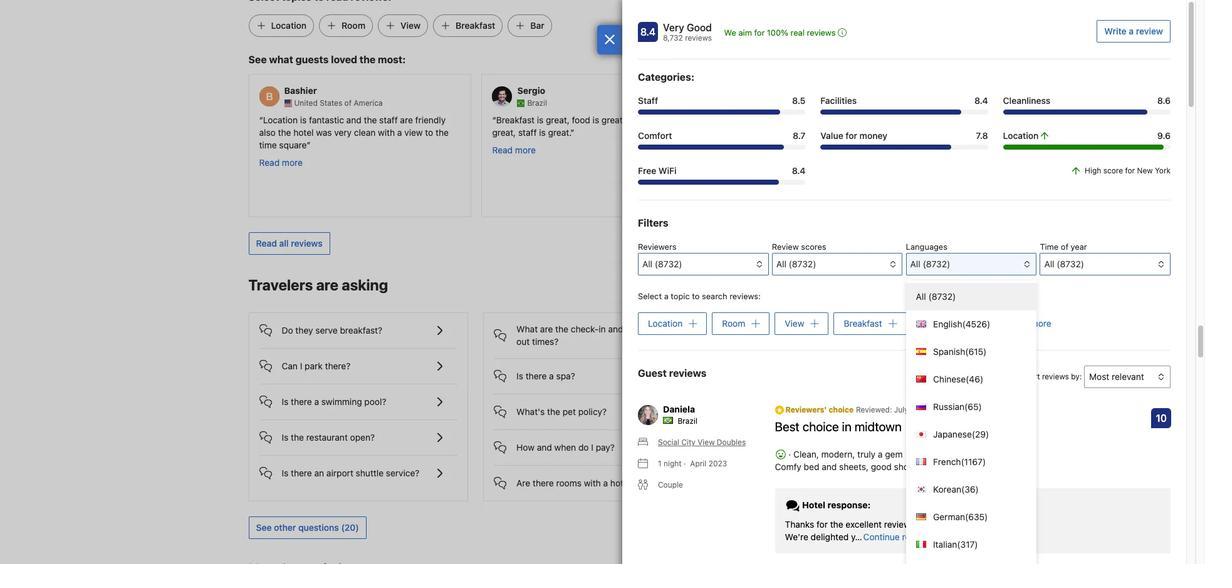 Task type: locate. For each thing, give the bounding box(es) containing it.
read more button down brazil icon
[[492, 144, 536, 157]]

0 horizontal spatial "
[[259, 114, 263, 125]]

the left pet
[[547, 407, 560, 417]]

to inside " location is fantastic and the staff are friendly also the hotel was very clean with a view to the time square
[[425, 127, 433, 138]]

1 vertical spatial choice
[[803, 420, 839, 435]]

3 all (8732) button from the left
[[906, 253, 1037, 276]]

1 horizontal spatial breakfast
[[496, 114, 535, 125]]

1 horizontal spatial in
[[842, 420, 852, 435]]

an left airport
[[314, 468, 324, 479]]

i right 'can'
[[300, 361, 302, 372]]

all for time of year
[[1045, 259, 1055, 270]]

a inside are there rooms with a hot tub? button
[[603, 478, 608, 489]]

y…
[[851, 532, 862, 543]]

more down brazil icon
[[515, 145, 536, 155]]

social city view doubles link
[[638, 438, 746, 449]]

0 horizontal spatial brazil
[[528, 98, 547, 108]]

scored 10 element
[[1152, 409, 1172, 429]]

comfy
[[775, 462, 802, 473]]

1 vertical spatial staff
[[518, 127, 537, 138]]

the
[[360, 54, 376, 65], [364, 114, 377, 125], [755, 114, 769, 125], [861, 114, 874, 125], [278, 127, 291, 138], [436, 127, 449, 138], [758, 127, 771, 138], [827, 127, 840, 138], [884, 127, 897, 138], [556, 324, 569, 335], [547, 407, 560, 417], [291, 432, 304, 443], [831, 520, 844, 531]]

1 horizontal spatial we
[[737, 437, 750, 447]]

value for money 7.8 meter
[[821, 145, 988, 150]]

1 " from the left
[[259, 114, 263, 125]]

1 horizontal spatial read more
[[492, 145, 536, 155]]

all (8732)
[[643, 259, 682, 270], [777, 259, 817, 270], [911, 259, 951, 270], [1045, 259, 1085, 270], [916, 292, 956, 302]]

i inside button
[[300, 361, 302, 372]]

0 horizontal spatial view
[[405, 127, 423, 138]]

times?
[[532, 336, 559, 347]]

1 horizontal spatial all (8732) button
[[772, 253, 903, 276]]

of
[[345, 98, 352, 108], [1061, 242, 1069, 252]]

are left asking
[[316, 276, 339, 294]]

0 horizontal spatial of
[[345, 98, 352, 108]]

there for are there rooms with a hot tub?
[[533, 478, 554, 489]]

all (8732) for review scores
[[777, 259, 817, 270]]

great, left great.
[[492, 127, 516, 138]]

check- down select at right bottom
[[626, 324, 654, 335]]

truly
[[858, 450, 876, 460]]

we left aim
[[725, 28, 737, 38]]

0 horizontal spatial view
[[401, 20, 421, 31]]

2 horizontal spatial all (8732) button
[[906, 253, 1037, 276]]

0 vertical spatial view
[[401, 20, 421, 31]]

in inside what are the check-in and check- out times?
[[599, 324, 606, 335]]

0 vertical spatial 2023
[[920, 406, 938, 415]]

1 vertical spatial are
[[316, 276, 339, 294]]

all (8732) inside button
[[1045, 259, 1085, 270]]

we inside 'button'
[[725, 28, 737, 38]]

the up at
[[861, 114, 874, 125]]

0 horizontal spatial an
[[314, 468, 324, 479]]

0 horizontal spatial we
[[725, 28, 737, 38]]

was
[[316, 127, 332, 138]]

a up good
[[878, 450, 883, 460]]

(8732) inside button
[[1057, 259, 1085, 270]]

are up times?
[[540, 324, 553, 335]]

(8732)
[[655, 259, 682, 270], [789, 259, 817, 270], [923, 259, 951, 270], [1057, 259, 1085, 270], [929, 292, 956, 302]]

2 horizontal spatial 8.4
[[975, 95, 988, 106]]

airport
[[327, 468, 354, 479]]

to
[[851, 114, 859, 125], [425, 127, 433, 138], [692, 292, 700, 302], [847, 437, 855, 447]]

russian
[[926, 402, 965, 413]]

is right food
[[593, 114, 599, 125]]

read for i liked the view from my room to the times square, the balcony, and the service at the bar.
[[726, 145, 746, 155]]

8.4 left 8,732
[[641, 26, 656, 38]]

1 vertical spatial see
[[869, 281, 885, 291]]

1 horizontal spatial "
[[492, 114, 496, 125]]

choice
[[829, 406, 854, 415], [803, 420, 839, 435]]

1 horizontal spatial 2023
[[920, 406, 938, 415]]

" down food
[[571, 127, 575, 138]]

0 horizontal spatial ·
[[684, 460, 686, 469]]

there for is there a swimming pool?
[[291, 397, 312, 407]]

and up is there a spa? button
[[608, 324, 624, 335]]

0 horizontal spatial read more button
[[259, 157, 303, 169]]

all (8732) button down scores
[[772, 253, 903, 276]]

1 horizontal spatial an
[[774, 437, 784, 447]]

clean
[[354, 127, 376, 138]]

1 vertical spatial breakfast
[[496, 114, 535, 125]]

all inside all (8732) button
[[1045, 259, 1055, 270]]

and up clean
[[347, 114, 362, 125]]

the inside the what's the pet policy? button
[[547, 407, 560, 417]]

are inside what are the check-in and check- out times?
[[540, 324, 553, 335]]

1 horizontal spatial ·
[[786, 450, 794, 460]]

2 all (8732) button from the left
[[772, 253, 903, 276]]

see left availability
[[869, 281, 885, 291]]

a inside ask a question button
[[816, 404, 820, 415]]

facilities
[[821, 95, 857, 106]]

travelers
[[249, 276, 313, 294]]

0 horizontal spatial staff
[[379, 114, 398, 125]]

1 vertical spatial 2023
[[709, 460, 727, 469]]

1 horizontal spatial of
[[1061, 242, 1069, 252]]

(1167)
[[961, 457, 986, 468]]

1 vertical spatial with
[[584, 478, 601, 489]]

1 horizontal spatial read more button
[[492, 144, 536, 157]]

clean,
[[794, 450, 819, 460]]

all down review at the top of page
[[777, 259, 787, 270]]

0 vertical spatial 8.4
[[641, 26, 656, 38]]

square
[[279, 140, 307, 150]]

0 vertical spatial "
[[571, 127, 575, 138]]

for inside 'button'
[[755, 28, 765, 38]]

score
[[1104, 166, 1123, 176]]

a right ask
[[816, 404, 820, 415]]

0 horizontal spatial with
[[378, 127, 395, 138]]

there right are at the left of the page
[[533, 478, 554, 489]]

restaurant
[[306, 432, 348, 443]]

all inside all (8732) link
[[916, 292, 926, 302]]

the right 'loved'
[[360, 54, 376, 65]]

i inside button
[[591, 442, 594, 453]]

pool?
[[365, 397, 387, 407]]

the right square,
[[758, 127, 771, 138]]

8.4 inside scored 8.4 "element"
[[641, 26, 656, 38]]

ask a question button
[[790, 398, 866, 421]]

to left most
[[847, 437, 855, 447]]

german
[[926, 512, 966, 523]]

july
[[895, 406, 909, 415]]

filter reviews region
[[638, 216, 1171, 565]]

do
[[282, 325, 293, 336]]

see left other
[[256, 523, 272, 533]]

i inside " i liked the view from my room to the times square, the balcony, and the service at the bar.
[[730, 114, 732, 125]]

see for see what guests loved the most:
[[249, 54, 267, 65]]

1 horizontal spatial i
[[591, 442, 594, 453]]

read all reviews
[[256, 238, 323, 249]]

service?
[[386, 468, 420, 479]]

to inside " i liked the view from my room to the times square, the balcony, and the service at the bar.
[[851, 114, 859, 125]]

location up also
[[263, 114, 298, 125]]

a inside is there a swimming pool? button
[[314, 397, 319, 407]]

2 horizontal spatial breakfast
[[844, 318, 883, 329]]

are for what are the check-in and check- out times?
[[540, 324, 553, 335]]

all
[[279, 238, 289, 249]]

for up delighted
[[817, 520, 828, 531]]

an
[[774, 437, 784, 447], [314, 468, 324, 479]]

a left swimming
[[314, 397, 319, 407]]

is
[[517, 371, 523, 382], [282, 397, 289, 407], [282, 432, 289, 443], [282, 468, 289, 479]]

more down square,
[[749, 145, 769, 155]]

questions left (20)
[[298, 523, 339, 533]]

and inside " location is fantastic and the staff are friendly also the hotel was very clean with a view to the time square
[[347, 114, 362, 125]]

· right night
[[684, 460, 686, 469]]

great, left the location
[[602, 114, 625, 125]]

staff down "america"
[[379, 114, 398, 125]]

sheets,
[[839, 462, 869, 473]]

a inside is there a spa? button
[[549, 371, 554, 382]]

view inside social city view doubles link
[[698, 438, 715, 448]]

(8732) down reviewers
[[655, 259, 682, 270]]

all (8732) down review scores
[[777, 259, 817, 270]]

0 horizontal spatial 8.4
[[641, 26, 656, 38]]

is there an airport shuttle service? button
[[259, 456, 458, 481]]

(8732) for time of year
[[1057, 259, 1085, 270]]

cleanliness 8.6 meter
[[1004, 110, 1171, 115]]

all (8732) link
[[906, 283, 1037, 311]]

a left the spa?
[[549, 371, 554, 382]]

an inside button
[[314, 468, 324, 479]]

and
[[347, 114, 362, 125], [809, 127, 825, 138], [608, 324, 624, 335], [537, 442, 552, 453], [822, 462, 837, 473]]

0 horizontal spatial "
[[307, 140, 311, 150]]

a right write
[[1129, 26, 1134, 36]]

location down topic
[[648, 318, 683, 329]]

see left what
[[249, 54, 267, 65]]

and right how
[[537, 442, 552, 453]]

" inside " location is fantastic and the staff are friendly also the hotel was very clean with a view to the time square
[[259, 114, 263, 125]]

2 horizontal spatial read more button
[[726, 144, 769, 157]]

see availability
[[869, 281, 931, 291]]

0 vertical spatial room
[[342, 20, 366, 31]]

room up 'loved'
[[342, 20, 366, 31]]

the down room
[[827, 127, 840, 138]]

staff down brazil icon
[[518, 127, 537, 138]]

service
[[842, 127, 872, 138]]

guest reviews
[[638, 368, 707, 379]]

more inside button
[[1031, 319, 1052, 329]]

1 vertical spatial view
[[405, 127, 423, 138]]

the left restaurant
[[291, 432, 304, 443]]

2 horizontal spatial are
[[540, 324, 553, 335]]

reviews inside very good 8,732 reviews
[[685, 33, 712, 43]]

1 vertical spatial questions
[[298, 523, 339, 533]]

other
[[274, 523, 296, 533]]

read
[[492, 145, 513, 155], [726, 145, 746, 155], [259, 157, 280, 168], [256, 238, 277, 249]]

0 horizontal spatial read more
[[259, 157, 303, 168]]

0 vertical spatial i
[[730, 114, 732, 125]]

in up is there a spa? button
[[599, 324, 606, 335]]

breakfast inside " breakfast is great, food is great, location is great, staff is great.
[[496, 114, 535, 125]]

1 horizontal spatial view
[[698, 438, 715, 448]]

1 vertical spatial i
[[300, 361, 302, 372]]

1 horizontal spatial bar
[[922, 318, 936, 329]]

is down the sergio
[[537, 114, 544, 125]]

read more button down square
[[259, 157, 303, 169]]

view inside " location is fantastic and the staff are friendly also the hotel was very clean with a view to the time square
[[405, 127, 423, 138]]

midtown
[[855, 420, 902, 435]]

questions
[[880, 437, 920, 447], [298, 523, 339, 533]]

all (8732) button up all (8732) link
[[906, 253, 1037, 276]]

choice for best
[[803, 420, 839, 435]]

the up delighted
[[831, 520, 844, 531]]

i for can
[[300, 361, 302, 372]]

the down friendly
[[436, 127, 449, 138]]

square,
[[726, 127, 756, 138]]

1 horizontal spatial with
[[584, 478, 601, 489]]

1 night · april 2023
[[658, 460, 727, 469]]

1 horizontal spatial check-
[[626, 324, 654, 335]]

hot
[[611, 478, 624, 489]]

high score for new york
[[1085, 166, 1171, 176]]

an right the 'have'
[[774, 437, 784, 447]]

view down friendly
[[405, 127, 423, 138]]

when
[[555, 442, 576, 453]]

night
[[664, 460, 682, 469]]

all (8732) for reviewers
[[643, 259, 682, 270]]

reviews right 8,732
[[685, 33, 712, 43]]

0 vertical spatial in
[[599, 324, 606, 335]]

what
[[517, 324, 538, 335]]

1 horizontal spatial questions
[[880, 437, 920, 447]]

2 horizontal spatial i
[[730, 114, 732, 125]]

i right "do"
[[591, 442, 594, 453]]

0 vertical spatial we
[[725, 28, 737, 38]]

asking
[[342, 276, 388, 294]]

in down question
[[842, 420, 852, 435]]

0 horizontal spatial i
[[300, 361, 302, 372]]

with inside " location is fantastic and the staff are friendly also the hotel was very clean with a view to the time square
[[378, 127, 395, 138]]

more for i liked the view from my room to the times square, the balcony, and the service at the bar.
[[749, 145, 769, 155]]

reviewed: july 3, 2023
[[856, 406, 938, 415]]

all (8732) down languages
[[911, 259, 951, 270]]

read more
[[492, 145, 536, 155], [726, 145, 769, 155], [259, 157, 303, 168]]

israel
[[761, 98, 780, 108]]

states
[[320, 98, 342, 108]]

bar
[[531, 20, 545, 31], [922, 318, 936, 329]]

" inside " i liked the view from my room to the times square, the balcony, and the service at the bar.
[[726, 114, 730, 125]]

(4526)
[[963, 319, 991, 330]]

1 vertical spatial of
[[1061, 242, 1069, 252]]

more down square
[[282, 157, 303, 168]]

questions up gem
[[880, 437, 920, 447]]

2 vertical spatial 8.4
[[792, 166, 806, 176]]

0 horizontal spatial great,
[[492, 127, 516, 138]]

very good 8,732 reviews
[[663, 22, 712, 43]]

of right states
[[345, 98, 352, 108]]

this is a carousel with rotating slides. it displays featured reviews of the property. use the next and previous buttons to navigate. region
[[239, 69, 948, 222]]

great, up great.
[[546, 114, 570, 125]]

(8732) down review scores
[[789, 259, 817, 270]]

see
[[249, 54, 267, 65], [869, 281, 885, 291], [256, 523, 272, 533]]

a inside clean, modern, truly a gem comfy bed and sheets, good shower
[[878, 450, 883, 460]]

0 horizontal spatial breakfast
[[456, 20, 495, 31]]

2 " from the left
[[492, 114, 496, 125]]

all down languages
[[911, 259, 921, 270]]

0 vertical spatial brazil
[[528, 98, 547, 108]]

1 vertical spatial we
[[737, 437, 750, 447]]

" down hotel
[[307, 140, 311, 150]]

2 vertical spatial view
[[698, 438, 715, 448]]

see for see other questions (20)
[[256, 523, 272, 533]]

0 horizontal spatial all (8732) button
[[638, 253, 769, 276]]

the inside 'is the restaurant open?' button
[[291, 432, 304, 443]]

reviews right all
[[291, 238, 323, 249]]

with
[[378, 127, 395, 138], [584, 478, 601, 489]]

for left new
[[1126, 166, 1135, 176]]

0 vertical spatial staff
[[379, 114, 398, 125]]

are left friendly
[[400, 114, 413, 125]]

2 horizontal spatial view
[[785, 318, 805, 329]]

(8732) for review scores
[[789, 259, 817, 270]]

is left great.
[[539, 127, 546, 138]]

view inside " i liked the view from my room to the times square, the balcony, and the service at the bar.
[[771, 114, 789, 125]]

location inside " location is fantastic and the staff are friendly also the hotel was very clean with a view to the time square
[[263, 114, 298, 125]]

there left airport
[[291, 468, 312, 479]]

there inside button
[[291, 397, 312, 407]]

2 check- from the left
[[626, 324, 654, 335]]

1 horizontal spatial view
[[771, 114, 789, 125]]

hotel
[[802, 500, 826, 511]]

1 vertical spatial 8.4
[[975, 95, 988, 106]]

read more down square
[[259, 157, 303, 168]]

0 vertical spatial see
[[249, 54, 267, 65]]

1 vertical spatial an
[[314, 468, 324, 479]]

reviews inside button
[[291, 238, 323, 249]]

i left liked
[[730, 114, 732, 125]]

more right show on the right bottom of the page
[[1031, 319, 1052, 329]]

italian
[[926, 540, 958, 550]]

· up comfy
[[786, 450, 794, 460]]

0 vertical spatial an
[[774, 437, 784, 447]]

a right clean
[[397, 127, 402, 138]]

2 vertical spatial i
[[591, 442, 594, 453]]

2023 right april
[[709, 460, 727, 469]]

(635)
[[966, 512, 988, 523]]

for right aim
[[755, 28, 765, 38]]

2023 right 3,
[[920, 406, 938, 415]]

0 horizontal spatial are
[[316, 276, 339, 294]]

choice up best choice in midtown
[[829, 406, 854, 415]]

pay?
[[596, 442, 615, 453]]

0 horizontal spatial check-
[[571, 324, 599, 335]]

0 horizontal spatial 2023
[[709, 460, 727, 469]]

policy?
[[578, 407, 607, 417]]

a inside " location is fantastic and the staff are friendly also the hotel was very clean with a view to the time square
[[397, 127, 402, 138]]

and inside clean, modern, truly a gem comfy bed and sheets, good shower
[[822, 462, 837, 473]]

the up times?
[[556, 324, 569, 335]]

read more button for breakfast is great, food is great, location is great, staff is great.
[[492, 144, 536, 157]]

room down reviews:
[[722, 318, 746, 329]]

read more down brazil icon
[[492, 145, 536, 155]]

free wifi
[[638, 166, 677, 176]]

good
[[871, 462, 892, 473]]

to up service
[[851, 114, 859, 125]]

0 vertical spatial choice
[[829, 406, 854, 415]]

1 vertical spatial view
[[785, 318, 805, 329]]

of inside region
[[345, 98, 352, 108]]

with inside are there rooms with a hot tub? button
[[584, 478, 601, 489]]

1
[[658, 460, 662, 469]]

7.8
[[976, 130, 988, 141]]

8.4 for free wifi
[[792, 166, 806, 176]]

1 horizontal spatial staff
[[518, 127, 537, 138]]

categories:
[[638, 71, 695, 83]]

brazil down the sergio
[[528, 98, 547, 108]]

0 vertical spatial are
[[400, 114, 413, 125]]

hotel response:
[[800, 500, 871, 511]]

choice up the we have an instant answer to most questions at the right bottom of page
[[803, 420, 839, 435]]

i
[[730, 114, 732, 125], [300, 361, 302, 372], [591, 442, 594, 453]]

all (8732) up english on the right of page
[[916, 292, 956, 302]]

" for was
[[307, 140, 311, 150]]

there
[[526, 371, 547, 382], [291, 397, 312, 407], [291, 468, 312, 479], [533, 478, 554, 489]]

2023
[[920, 406, 938, 415], [709, 460, 727, 469]]

location down cleanliness
[[1004, 130, 1039, 141]]

is inside button
[[282, 397, 289, 407]]

8.4 up 7.8
[[975, 95, 988, 106]]

2 vertical spatial see
[[256, 523, 272, 533]]

wifi
[[659, 166, 677, 176]]

sort
[[1026, 373, 1040, 382]]

all (8732) for languages
[[911, 259, 951, 270]]

1 horizontal spatial are
[[400, 114, 413, 125]]

with right the rooms
[[584, 478, 601, 489]]

0 vertical spatial bar
[[531, 20, 545, 31]]

1 vertical spatial in
[[842, 420, 852, 435]]

question
[[823, 404, 859, 415]]

all (8732) down reviewers
[[643, 259, 682, 270]]

1 horizontal spatial 8.4
[[792, 166, 806, 176]]

brazil down daniela
[[678, 417, 698, 427]]

8.4 down 8.7
[[792, 166, 806, 176]]

3,
[[911, 406, 918, 415]]

instant
[[786, 437, 813, 447]]

1 all (8732) button from the left
[[638, 253, 769, 276]]

1 vertical spatial brazil
[[678, 417, 698, 427]]

are for travelers are asking
[[316, 276, 339, 294]]

2 horizontal spatial "
[[726, 114, 730, 125]]

what's the pet policy? button
[[494, 395, 693, 420]]

1 horizontal spatial "
[[571, 127, 575, 138]]

2 vertical spatial are
[[540, 324, 553, 335]]

(8732) down time of year
[[1057, 259, 1085, 270]]

3 " from the left
[[726, 114, 730, 125]]

0 vertical spatial of
[[345, 98, 352, 108]]

all (8732) button
[[1040, 253, 1171, 276]]

2 horizontal spatial read more
[[726, 145, 769, 155]]

more for location is fantastic and the staff are friendly also the hotel was very clean with a view to the time square
[[282, 157, 303, 168]]

and down my at the top of the page
[[809, 127, 825, 138]]

" inside " breakfast is great, food is great, location is great, staff is great.
[[492, 114, 496, 125]]

1 vertical spatial "
[[307, 140, 311, 150]]

all down time
[[1045, 259, 1055, 270]]

1 horizontal spatial great,
[[546, 114, 570, 125]]

we left the 'have'
[[737, 437, 750, 447]]

staff inside " location is fantastic and the staff are friendly also the hotel was very clean with a view to the time square
[[379, 114, 398, 125]]

what
[[269, 54, 293, 65]]

read more button for location is fantastic and the staff are friendly also the hotel was very clean with a view to the time square
[[259, 157, 303, 169]]



Task type: describe. For each thing, give the bounding box(es) containing it.
sergio
[[518, 85, 546, 96]]

and inside " i liked the view from my room to the times square, the balcony, and the service at the bar.
[[809, 127, 825, 138]]

(317)
[[958, 540, 978, 550]]

gem
[[885, 450, 903, 460]]

my
[[813, 114, 825, 125]]

(29)
[[972, 429, 989, 440]]

value
[[821, 130, 844, 141]]

do
[[579, 442, 589, 453]]

1 vertical spatial bar
[[922, 318, 936, 329]]

2 horizontal spatial great,
[[602, 114, 625, 125]]

from
[[792, 114, 811, 125]]

free wifi 8.4 meter
[[638, 180, 806, 185]]

i for "
[[730, 114, 732, 125]]

scored 8.4 element
[[638, 22, 658, 42]]

real
[[791, 28, 805, 38]]

english
[[926, 319, 963, 330]]

fantastic
[[309, 114, 344, 125]]

0 vertical spatial breakfast
[[456, 20, 495, 31]]

close image
[[604, 34, 616, 45]]

filters
[[638, 218, 669, 229]]

at
[[874, 127, 882, 138]]

united
[[294, 98, 318, 108]]

have
[[752, 437, 771, 447]]

time
[[259, 140, 277, 150]]

an for airport
[[314, 468, 324, 479]]

social
[[658, 438, 680, 448]]

brazil image
[[518, 99, 525, 107]]

read more for breakfast is great, food is great, location is great, staff is great.
[[492, 145, 536, 155]]

how and when do i pay? button
[[494, 430, 693, 456]]

facilities 8.4 meter
[[821, 110, 988, 115]]

read inside button
[[256, 238, 277, 249]]

is for is there a spa?
[[517, 371, 523, 382]]

israel image
[[751, 99, 758, 107]]

clean, modern, truly a gem comfy bed and sheets, good shower
[[775, 450, 924, 473]]

united states of america image
[[284, 99, 292, 107]]

location up what
[[271, 20, 307, 31]]

time of year
[[1040, 242, 1088, 252]]

0 horizontal spatial bar
[[531, 20, 545, 31]]

reviews inside 'button'
[[807, 28, 836, 38]]

" breakfast is great, food is great, location is great, staff is great.
[[492, 114, 669, 138]]

there for is there an airport shuttle service?
[[291, 468, 312, 479]]

loved
[[331, 54, 357, 65]]

" for breakfast is great, food is great, location is great, staff is great.
[[492, 114, 496, 125]]

free
[[638, 166, 657, 176]]

food
[[572, 114, 590, 125]]

1 horizontal spatial brazil
[[678, 417, 698, 427]]

read for location is fantastic and the staff are friendly also the hotel was very clean with a view to the time square
[[259, 157, 280, 168]]

read all reviews button
[[249, 232, 330, 255]]

is for is there a swimming pool?
[[282, 397, 289, 407]]

and inside button
[[537, 442, 552, 453]]

is inside " location is fantastic and the staff are friendly also the hotel was very clean with a view to the time square
[[300, 114, 307, 125]]

to right topic
[[692, 292, 700, 302]]

the inside thanks for the excellent review, daniela! we're delighted y…
[[831, 520, 844, 531]]

tub?
[[626, 478, 644, 489]]

rooms
[[556, 478, 582, 489]]

a left topic
[[664, 292, 669, 302]]

(8732) for reviewers
[[655, 259, 682, 270]]

see for see availability
[[869, 281, 885, 291]]

8,732
[[663, 33, 683, 43]]

select a topic to search reviews:
[[638, 292, 761, 302]]

how
[[517, 442, 535, 453]]

1 vertical spatial room
[[722, 318, 746, 329]]

comfort 8.7 meter
[[638, 145, 806, 150]]

staff 8.5 meter
[[638, 110, 806, 115]]

there for is there a spa?
[[526, 371, 547, 382]]

9.6
[[1158, 130, 1171, 141]]

all (8732) button for languages
[[906, 253, 1037, 276]]

more for breakfast is great, food is great, location is great, staff is great.
[[515, 145, 536, 155]]

an for instant
[[774, 437, 784, 447]]

all for review scores
[[777, 259, 787, 270]]

are inside " location is fantastic and the staff are friendly also the hotel was very clean with a view to the time square
[[400, 114, 413, 125]]

all (8732) button for reviewers
[[638, 253, 769, 276]]

location 9.6 meter
[[1004, 145, 1171, 150]]

is up comfort
[[662, 114, 669, 125]]

show
[[1007, 319, 1029, 329]]

do they serve breakfast? button
[[259, 313, 458, 338]]

read for breakfast is great, food is great, location is great, staff is great.
[[492, 145, 513, 155]]

spanish
[[926, 347, 966, 357]]

times
[[876, 114, 899, 125]]

all (8732) for time of year
[[1045, 259, 1085, 270]]

read more for i liked the view from my room to the times square, the balcony, and the service at the bar.
[[726, 145, 769, 155]]

friendly
[[415, 114, 446, 125]]

read more button for i liked the view from my room to the times square, the balcony, and the service at the bar.
[[726, 144, 769, 157]]

" location is fantastic and the staff are friendly also the hotel was very clean with a view to the time square
[[259, 114, 449, 150]]

shuttle
[[356, 468, 384, 479]]

location
[[628, 114, 660, 125]]

out
[[517, 336, 530, 347]]

couple
[[658, 481, 683, 490]]

bar.
[[900, 127, 914, 138]]

the right at
[[884, 127, 897, 138]]

read more for location is fantastic and the staff are friendly also the hotel was very clean with a view to the time square
[[259, 157, 303, 168]]

is for is there an airport shuttle service?
[[282, 468, 289, 479]]

(65)
[[965, 402, 982, 413]]

a inside write a review button
[[1129, 26, 1134, 36]]

and inside what are the check-in and check- out times?
[[608, 324, 624, 335]]

continue
[[864, 532, 900, 543]]

review categories element
[[638, 70, 695, 85]]

" for great.
[[571, 127, 575, 138]]

reviews:
[[730, 292, 761, 302]]

also
[[259, 127, 276, 138]]

search
[[702, 292, 728, 302]]

8.4 for facilities
[[975, 95, 988, 106]]

daniela
[[663, 405, 695, 415]]

ask
[[798, 404, 813, 415]]

8.6
[[1158, 95, 1171, 106]]

" for location is fantastic and the staff are friendly also the hotel was very clean with a view to the time square
[[259, 114, 263, 125]]

of inside filter reviews region
[[1061, 242, 1069, 252]]

modern,
[[822, 450, 855, 460]]

high
[[1085, 166, 1102, 176]]

what's
[[517, 407, 545, 417]]

the inside what are the check-in and check- out times?
[[556, 324, 569, 335]]

questions inside see other questions (20) button
[[298, 523, 339, 533]]

we for we aim for 100% real reviews
[[725, 28, 737, 38]]

the down "israel" icon
[[755, 114, 769, 125]]

cleanliness
[[1004, 95, 1051, 106]]

rated very good element
[[663, 20, 712, 35]]

staff inside " breakfast is great, food is great, location is great, staff is great.
[[518, 127, 537, 138]]

0 vertical spatial questions
[[880, 437, 920, 447]]

(8732) up english on the right of page
[[929, 292, 956, 302]]

can i park there?
[[282, 361, 351, 372]]

reviews left by:
[[1043, 373, 1069, 382]]

value for money
[[821, 130, 888, 141]]

10
[[1156, 413, 1167, 425]]

review,
[[884, 520, 913, 531]]

is for is the restaurant open?
[[282, 432, 289, 443]]

we're
[[785, 532, 809, 543]]

availability
[[887, 281, 931, 291]]

how and when do i pay?
[[517, 442, 615, 453]]

reviews right guest
[[669, 368, 707, 379]]

0 horizontal spatial room
[[342, 20, 366, 31]]

what are the check-in and check- out times? button
[[494, 313, 693, 348]]

is there a spa?
[[517, 371, 575, 382]]

see other questions (20)
[[256, 523, 359, 533]]

what's the pet policy?
[[517, 407, 607, 417]]

most
[[857, 437, 878, 447]]

all (8732) button for review scores
[[772, 253, 903, 276]]

very
[[334, 127, 352, 138]]

answer
[[816, 437, 845, 447]]

good
[[687, 22, 712, 33]]

we aim for 100% real reviews
[[725, 28, 836, 38]]

topic
[[671, 292, 690, 302]]

brazil inside this is a carousel with rotating slides. it displays featured reviews of the property. use the next and previous buttons to navigate. region
[[528, 98, 547, 108]]

8.7
[[793, 130, 806, 141]]

for right value
[[846, 130, 858, 141]]

the up square
[[278, 127, 291, 138]]

continue reading
[[864, 532, 933, 543]]

french
[[926, 457, 961, 468]]

1 check- from the left
[[571, 324, 599, 335]]

(46)
[[966, 374, 984, 385]]

is there a swimming pool? button
[[259, 385, 458, 410]]

for inside thanks for the excellent review, daniela! we're delighted y…
[[817, 520, 828, 531]]

daniela!
[[915, 520, 948, 531]]

all for reviewers
[[643, 259, 653, 270]]

(615)
[[966, 347, 987, 357]]

united states of america
[[294, 98, 383, 108]]

see other questions (20) button
[[249, 517, 367, 540]]

bed
[[804, 462, 820, 473]]

bashier
[[284, 85, 317, 96]]

swimming
[[322, 397, 362, 407]]

all for languages
[[911, 259, 921, 270]]

the up clean
[[364, 114, 377, 125]]

(8732) for languages
[[923, 259, 951, 270]]

choice for reviewers'
[[829, 406, 854, 415]]

we for we have an instant answer to most questions
[[737, 437, 750, 447]]

best
[[775, 420, 800, 435]]



Task type: vqa. For each thing, say whether or not it's contained in the screenshot.
SITE.
no



